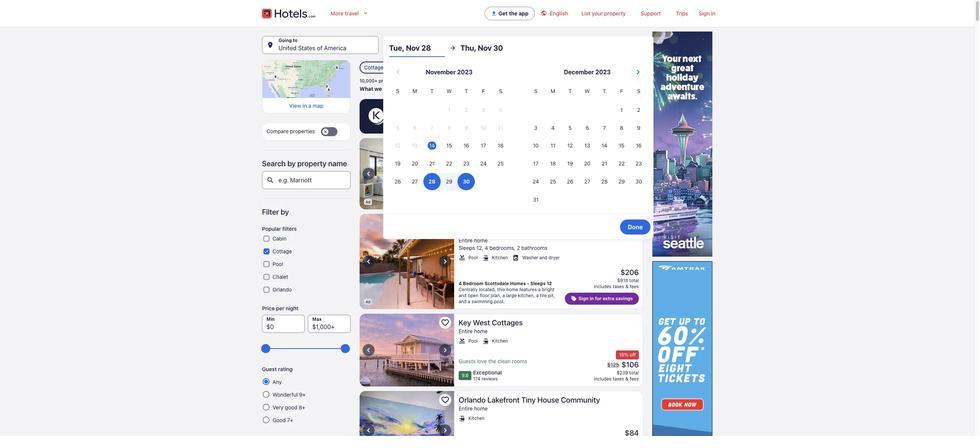 Task type: locate. For each thing, give the bounding box(es) containing it.
community
[[561, 396, 600, 404]]

18 for "18" "button" inside the december 2023 element
[[550, 160, 556, 167]]

1 horizontal spatial leading image
[[571, 296, 577, 302]]

2023 for november 2023
[[457, 69, 473, 75]]

two-
[[468, 176, 478, 181], [499, 176, 509, 181]]

25 up play
[[498, 160, 504, 167]]

2 14 button from the left
[[596, 137, 613, 154]]

show previous image for the cottages at pga national resort image
[[364, 169, 373, 178]]

orlando
[[273, 287, 292, 293], [459, 396, 486, 404]]

t down december 2023
[[603, 88, 606, 94]]

0 vertical spatial fees
[[630, 184, 639, 190]]

25 inside the december 2023 element
[[550, 178, 556, 185]]

3 & from the top
[[626, 376, 629, 382]]

in down paid
[[394, 117, 399, 124]]

9 button
[[630, 119, 648, 137]]

guests love the clean rooms
[[459, 358, 527, 365]]

map
[[313, 103, 324, 109]]

per
[[276, 305, 284, 312]]

in inside 'dropdown button'
[[711, 10, 716, 17]]

17 inside 'november 2023' element
[[481, 142, 486, 149]]

2 f from the left
[[620, 88, 623, 94]]

11
[[551, 142, 556, 149]]

1 horizontal spatial 26
[[567, 178, 574, 185]]

28 left $1,410
[[601, 178, 608, 185]]

the right love
[[489, 358, 496, 365]]

& right 29
[[626, 184, 629, 190]]

19 button inside the december 2023 element
[[562, 155, 579, 172]]

cottages down pool.
[[492, 318, 523, 327]]

2 entire from the top
[[459, 328, 473, 335]]

1
[[621, 107, 623, 113]]

22 button up $1,410
[[613, 155, 630, 172]]

1 fees from the top
[[630, 184, 639, 190]]

$0, Minimum, Price per night range field
[[267, 341, 346, 357]]

2 s from the left
[[499, 88, 502, 94]]

1 total from the top
[[630, 178, 639, 184]]

0 horizontal spatial 23 button
[[458, 155, 475, 172]]

2 22 from the left
[[619, 160, 625, 167]]

1 horizontal spatial 19
[[567, 160, 573, 167]]

4 inside west ridge by avantstay a place of comfort! perfect sunsets by the pool! entire home sleeps 12, 4 bedrooms, 2 bathrooms
[[485, 245, 488, 251]]

rooms
[[512, 358, 527, 365]]

1 20 from the left
[[412, 160, 418, 167]]

2 inside button
[[637, 107, 641, 113]]

31
[[533, 196, 539, 203]]

9+
[[299, 392, 306, 398]]

& inside '$624 $1,410 total includes taxes & fees'
[[626, 184, 629, 190]]

w inside 'november 2023' element
[[447, 88, 452, 94]]

pool down 12,
[[469, 255, 478, 261]]

20 for second 20 button from the right
[[412, 160, 418, 167]]

orlando for orlando lakefront tiny house community entire home
[[459, 396, 486, 404]]

by down ridge
[[488, 228, 496, 236]]

0 vertical spatial 25 button
[[492, 155, 509, 172]]

fees for $624
[[630, 184, 639, 190]]

15 down 8 button
[[619, 142, 625, 149]]

home inside 4 bedroom scottsdale homes - sleeps 12 centrally located, this home features a bright and open floor plan, a large kitchen, a fire pit, and a swimming pool.
[[506, 287, 518, 293]]

15 inside 'november 2023' element
[[447, 142, 452, 149]]

$1,410
[[614, 178, 628, 184]]

show next image for key west cottages image
[[441, 346, 450, 355]]

save left "10%"
[[394, 109, 408, 116]]

0 horizontal spatial 15
[[447, 142, 452, 149]]

what we are paid impacts our sort order
[[360, 86, 463, 92]]

21 button up 28 button
[[596, 155, 613, 172]]

2 vertical spatial &
[[626, 376, 629, 382]]

0 vertical spatial includes
[[594, 184, 612, 190]]

23 for second 23 button from right
[[463, 160, 470, 167]]

26 inside 'november 2023' element
[[395, 178, 401, 185]]

application containing november 2023
[[389, 63, 648, 209]]

sign for sign in
[[699, 10, 710, 17]]

26 button right the privacy
[[562, 173, 579, 190]]

26 button right show previous image for the cottages at pga national resort on the left top
[[389, 173, 406, 190]]

30
[[494, 44, 503, 52], [438, 45, 445, 51], [636, 178, 642, 185]]

0 horizontal spatial 28
[[412, 45, 419, 51]]

property right your
[[604, 10, 626, 17]]

perfect
[[613, 219, 637, 227]]

in for sign in for extra savings
[[590, 296, 594, 302]]

2 21 from the left
[[602, 160, 607, 167]]

0 horizontal spatial 27
[[412, 178, 418, 185]]

4 inside 4 bedroom scottsdale homes - sleeps 12 centrally located, this home features a bright and open floor plan, a large kitchen, a fire pit, and a swimming pool.
[[459, 281, 462, 286]]

leading image inside the sign in for extra savings link
[[571, 296, 577, 302]]

2 right bedrooms,
[[517, 245, 520, 251]]

19 button right show previous image for the cottages at pga national resort on the left top
[[389, 155, 406, 172]]

22 button down save the cottages at pga national resort to a trip 'checkbox'
[[441, 155, 458, 172]]

includes down $125 button
[[594, 376, 612, 382]]

ad
[[366, 200, 371, 204], [366, 300, 371, 304]]

3 entire from the top
[[459, 406, 473, 412]]

3 total from the top
[[630, 370, 639, 376]]

15 left the on the left of page
[[447, 142, 452, 149]]

a down this
[[503, 293, 505, 299]]

1 horizontal spatial sleeps
[[531, 281, 546, 286]]

extra
[[603, 296, 615, 302]]

1 vertical spatial ad
[[366, 300, 371, 304]]

2 w from the left
[[585, 88, 590, 94]]

1 ad from the top
[[366, 200, 371, 204]]

travel
[[345, 10, 359, 17]]

and
[[482, 170, 490, 175], [555, 182, 563, 187], [540, 255, 548, 261], [459, 293, 467, 299], [459, 299, 467, 305]]

small image down key
[[459, 338, 466, 345]]

0 horizontal spatial 24 button
[[475, 155, 492, 172]]

21 up 28 button
[[602, 160, 607, 167]]

2 20 from the left
[[584, 160, 591, 167]]

$125
[[607, 362, 619, 368]]

21 down today element
[[429, 160, 435, 167]]

1 19 from the left
[[395, 160, 401, 167]]

filter
[[262, 208, 279, 216]]

rating
[[278, 366, 293, 373]]

2023 up order
[[457, 69, 473, 75]]

3 taxes from the top
[[613, 376, 624, 382]]

in for sign in
[[711, 10, 716, 17]]

1 horizontal spatial 25
[[550, 178, 556, 185]]

view in a map
[[289, 103, 324, 109]]

good
[[273, 417, 286, 424]]

2 vertical spatial kitchen
[[469, 416, 485, 421]]

1 f from the left
[[482, 88, 485, 94]]

1 vertical spatial total
[[630, 278, 639, 283]]

sign for sign in for extra savings
[[579, 296, 589, 302]]

west right key
[[473, 318, 490, 327]]

10,000+ properties
[[360, 78, 401, 84]]

two- down later
[[499, 176, 509, 181]]

chalet
[[273, 274, 288, 280]]

2 16 from the left
[[636, 142, 642, 149]]

in left for
[[590, 296, 594, 302]]

2 19 from the left
[[567, 160, 573, 167]]

0 horizontal spatial 2023
[[457, 69, 473, 75]]

fees inside '$624 $1,410 total includes taxes & fees'
[[630, 184, 639, 190]]

leading image right pit,
[[571, 296, 577, 302]]

m for december 2023
[[551, 88, 555, 94]]

2023
[[457, 69, 473, 75], [596, 69, 611, 75]]

save for save now and play later our two-bedroom, two-bath, 1,200sqft residentially-appointed retreats offer privacy and prestige, plus beautiful outdoor space.
[[459, 170, 470, 175]]

16 inside the december 2023 element
[[636, 142, 642, 149]]

0 horizontal spatial properties
[[290, 128, 315, 134]]

15
[[447, 142, 452, 149], [619, 142, 625, 149]]

18 left at
[[498, 142, 504, 149]]

popular filters
[[262, 226, 297, 232]]

small image inside what we are paid impacts our sort order link
[[463, 86, 472, 93]]

1 horizontal spatial 27
[[584, 178, 591, 185]]

america
[[324, 45, 346, 51]]

0 horizontal spatial property
[[297, 159, 327, 168]]

1 vertical spatial cottage
[[273, 248, 292, 255]]

16 down 9 button
[[636, 142, 642, 149]]

swimming
[[472, 299, 493, 305]]

12 up bright in the bottom of the page
[[547, 281, 552, 286]]

23 for 1st 23 button from the right
[[636, 160, 642, 167]]

19 button inside 'november 2023' element
[[389, 155, 406, 172]]

tue, nov 28
[[389, 44, 431, 52]]

property
[[604, 10, 626, 17], [297, 159, 327, 168]]

2 taxes from the top
[[613, 284, 624, 289]]

0 vertical spatial taxes
[[613, 184, 624, 190]]

2 22 button from the left
[[613, 155, 630, 172]]

worldwide
[[511, 109, 540, 116]]

9
[[637, 125, 641, 131]]

0 vertical spatial orlando
[[273, 287, 292, 293]]

-
[[421, 45, 424, 51], [527, 281, 529, 286]]

18 button inside 'november 2023' element
[[492, 137, 509, 154]]

property for by
[[297, 159, 327, 168]]

0 horizontal spatial 12
[[547, 281, 552, 286]]

home down swimming
[[474, 328, 488, 335]]

show next image for west ridge by avantstay a place of comfort! perfect sunsets by the pool! image
[[441, 257, 450, 266]]

2 2023 from the left
[[596, 69, 611, 75]]

show next image for the cottages at pga national resort image
[[441, 169, 450, 178]]

0 vertical spatial 24
[[480, 160, 487, 167]]

includes inside $206 $918 total includes taxes & fees
[[594, 284, 612, 289]]

reviews
[[482, 376, 498, 382]]

1 22 button from the left
[[441, 155, 458, 172]]

sign in button
[[696, 6, 719, 21]]

m for november 2023
[[413, 88, 417, 94]]

1 vertical spatial properties
[[290, 128, 315, 134]]

0 vertical spatial ad
[[366, 200, 371, 204]]

15 button inside the december 2023 element
[[613, 137, 630, 154]]

fees down $206 on the right
[[630, 284, 639, 289]]

english button
[[535, 6, 574, 21]]

in inside save 10% or more on over 100,000 hotels worldwide when you're signed in
[[394, 117, 399, 124]]

0 vertical spatial property
[[604, 10, 626, 17]]

1 horizontal spatial 2023
[[596, 69, 611, 75]]

1 vertical spatial save
[[459, 170, 470, 175]]

properties up are
[[379, 78, 401, 84]]

27 button left show next image for the cottages at pga national resort
[[406, 173, 424, 190]]

2 14 from the left
[[602, 142, 608, 149]]

1 horizontal spatial 27 button
[[579, 173, 596, 190]]

0 horizontal spatial 15 button
[[441, 137, 458, 154]]

1 w from the left
[[447, 88, 452, 94]]

26 inside the december 2023 element
[[567, 178, 574, 185]]

includes inside '$624 $1,410 total includes taxes & fees'
[[594, 184, 612, 190]]

floor
[[480, 293, 490, 299]]

2 total from the top
[[630, 278, 639, 283]]

f up 1
[[620, 88, 623, 94]]

s up 2 button
[[637, 88, 641, 94]]

0 vertical spatial entire
[[459, 237, 473, 244]]

4 right 12,
[[485, 245, 488, 251]]

Save Key West Cottages to a trip checkbox
[[439, 317, 451, 329]]

2 m from the left
[[551, 88, 555, 94]]

4 for 4
[[552, 125, 555, 131]]

in
[[711, 10, 716, 17], [303, 103, 307, 109], [394, 117, 399, 124], [590, 296, 594, 302]]

in right trips
[[711, 10, 716, 17]]

2 fees from the top
[[630, 284, 639, 289]]

sign inside the sign in for extra savings link
[[579, 296, 589, 302]]

1 horizontal spatial 26 button
[[562, 173, 579, 190]]

by right the filter in the left of the page
[[281, 208, 289, 216]]

small image down "key west cottages entire home"
[[482, 338, 489, 345]]

22 up show next image for the cottages at pga national resort
[[446, 160, 452, 167]]

the
[[459, 143, 472, 151]]

31 button
[[527, 191, 545, 208]]

property inside "link"
[[604, 10, 626, 17]]

application
[[389, 63, 648, 209]]

1 22 from the left
[[446, 160, 452, 167]]

18 button down 11 button
[[545, 155, 562, 172]]

0 horizontal spatial orlando
[[273, 287, 292, 293]]

17 for 17 button inside the 'november 2023' element
[[481, 142, 486, 149]]

1 27 button from the left
[[406, 173, 424, 190]]

previous month image
[[394, 68, 403, 77]]

1 horizontal spatial 24 button
[[527, 173, 545, 190]]

0 horizontal spatial 14 button
[[424, 137, 441, 154]]

& for $624
[[626, 184, 629, 190]]

taxes down $239
[[613, 376, 624, 382]]

1 entire from the top
[[459, 237, 473, 244]]

21 button left show next image for the cottages at pga national resort
[[424, 155, 441, 172]]

16 inside 'november 2023' element
[[464, 142, 469, 149]]

20 button
[[406, 155, 424, 172], [579, 155, 596, 172]]

1 vertical spatial -
[[527, 281, 529, 286]]

0 horizontal spatial 19 button
[[389, 155, 406, 172]]

static map image image
[[262, 60, 351, 98]]

0 vertical spatial 18
[[498, 142, 504, 149]]

$0, Minimum, Price per night text field
[[262, 315, 305, 333]]

1 horizontal spatial 14
[[602, 142, 608, 149]]

exterior image
[[360, 314, 454, 387]]

sign
[[699, 10, 710, 17], [579, 296, 589, 302]]

sign inside sign in 'dropdown button'
[[699, 10, 710, 17]]

& down $918
[[626, 284, 629, 289]]

2023 for december 2023
[[596, 69, 611, 75]]

0 horizontal spatial 18
[[498, 142, 504, 149]]

property for your
[[604, 10, 626, 17]]

18 down 11 button
[[550, 160, 556, 167]]

the right the get
[[509, 10, 518, 17]]

0 vertical spatial 2
[[637, 107, 641, 113]]

0 horizontal spatial 14
[[429, 142, 435, 149]]

2 t from the left
[[465, 88, 468, 94]]

property left name
[[297, 159, 327, 168]]

properties
[[379, 78, 401, 84], [290, 128, 315, 134]]

28 left directional icon
[[422, 44, 431, 52]]

home down lakefront
[[474, 406, 488, 412]]

23 inside 'november 2023' element
[[463, 160, 470, 167]]

2 & from the top
[[626, 284, 629, 289]]

1 15 from the left
[[447, 142, 452, 149]]

w right our
[[447, 88, 452, 94]]

0 horizontal spatial two-
[[468, 176, 478, 181]]

19 button down resort
[[562, 155, 579, 172]]

sign left for
[[579, 296, 589, 302]]

17 inside the december 2023 element
[[533, 160, 539, 167]]

15 button inside 'november 2023' element
[[441, 137, 458, 154]]

0 horizontal spatial 26
[[395, 178, 401, 185]]

1 vertical spatial leading image
[[571, 296, 577, 302]]

fees inside 15% off $125 $106 $239 total includes taxes & fees
[[630, 376, 639, 382]]

2 23 from the left
[[636, 160, 642, 167]]

0 horizontal spatial cottage
[[273, 248, 292, 255]]

& down $239
[[626, 376, 629, 382]]

dryer
[[549, 255, 560, 261]]

total inside 15% off $125 $106 $239 total includes taxes & fees
[[630, 370, 639, 376]]

0 horizontal spatial 23
[[463, 160, 470, 167]]

save inside save 10% or more on over 100,000 hotels worldwide when you're signed in
[[394, 109, 408, 116]]

17 for bottommost 17 button
[[533, 160, 539, 167]]

f inside the december 2023 element
[[620, 88, 623, 94]]

s right are
[[396, 88, 399, 94]]

1 horizontal spatial 22 button
[[613, 155, 630, 172]]

small image
[[541, 10, 547, 16], [459, 155, 466, 161], [482, 155, 489, 161], [459, 255, 466, 261], [513, 255, 519, 261], [459, 338, 466, 345], [482, 338, 489, 345]]

0 horizontal spatial 21 button
[[424, 155, 441, 172]]

26 button
[[389, 173, 406, 190], [562, 173, 579, 190]]

1 m from the left
[[413, 88, 417, 94]]

1 2023 from the left
[[457, 69, 473, 75]]

18 inside the december 2023 element
[[550, 160, 556, 167]]

support
[[641, 10, 661, 17]]

12 right 11 button
[[568, 142, 573, 149]]

1 includes from the top
[[594, 184, 612, 190]]

in for view in a map
[[303, 103, 307, 109]]

m right paid
[[413, 88, 417, 94]]

search
[[262, 159, 286, 168]]

properties for 10,000+ properties
[[379, 78, 401, 84]]

wonderful
[[273, 392, 298, 398]]

0 horizontal spatial 17
[[481, 142, 486, 149]]

pool up chalet on the left
[[273, 261, 283, 267]]

2 vertical spatial entire
[[459, 406, 473, 412]]

total inside '$624 $1,410 total includes taxes & fees'
[[630, 178, 639, 184]]

small image
[[463, 86, 472, 93], [482, 255, 489, 261], [459, 415, 466, 422]]

25 inside 'november 2023' element
[[498, 160, 504, 167]]

1 horizontal spatial sign
[[699, 10, 710, 17]]

0 vertical spatial properties
[[379, 78, 401, 84]]

entire inside west ridge by avantstay a place of comfort! perfect sunsets by the pool! entire home sleeps 12, 4 bedrooms, 2 bathrooms
[[459, 237, 473, 244]]

2023 right december
[[596, 69, 611, 75]]

2 16 button from the left
[[630, 137, 648, 154]]

17
[[481, 142, 486, 149], [533, 160, 539, 167]]

in right view
[[303, 103, 307, 109]]

december 2023 element
[[527, 87, 648, 209]]

2 vertical spatial small image
[[459, 415, 466, 422]]

22 inside 'november 2023' element
[[446, 160, 452, 167]]

west inside "key west cottages entire home"
[[473, 318, 490, 327]]

total inside $206 $918 total includes taxes & fees
[[630, 278, 639, 283]]

1 26 button from the left
[[389, 173, 406, 190]]

total
[[630, 178, 639, 184], [630, 278, 639, 283], [630, 370, 639, 376]]

1 vertical spatial west
[[473, 318, 490, 327]]

ad for the cottages at pga national resort
[[366, 200, 371, 204]]

10%
[[409, 109, 421, 116]]

nov 28 - nov 30
[[400, 45, 445, 51]]

0 horizontal spatial 16 button
[[458, 137, 475, 154]]

total down $206 on the right
[[630, 278, 639, 283]]

21 inside the december 2023 element
[[602, 160, 607, 167]]

2 vertical spatial taxes
[[613, 376, 624, 382]]

t
[[431, 88, 434, 94], [465, 88, 468, 94], [569, 88, 572, 94], [603, 88, 606, 94]]

1 horizontal spatial 21
[[602, 160, 607, 167]]

14 button right 13
[[596, 137, 613, 154]]

22 button inside 'november 2023' element
[[441, 155, 458, 172]]

24 button up 31
[[527, 173, 545, 190]]

6 button
[[579, 119, 596, 137]]

what
[[360, 86, 373, 92]]

1 vertical spatial 25 button
[[545, 173, 562, 190]]

a inside 'button'
[[308, 103, 311, 109]]

our
[[459, 176, 467, 181]]

fees
[[630, 184, 639, 190], [630, 284, 639, 289], [630, 376, 639, 382]]

20 for 2nd 20 button
[[584, 160, 591, 167]]

13
[[585, 142, 590, 149]]

0 vertical spatial 17 button
[[475, 137, 492, 154]]

1 vertical spatial 12
[[547, 281, 552, 286]]

4 inside button
[[552, 125, 555, 131]]

1 26 from the left
[[395, 178, 401, 185]]

17 button inside 'november 2023' element
[[475, 137, 492, 154]]

2 23 button from the left
[[630, 155, 648, 172]]

20 button down the 13 button
[[579, 155, 596, 172]]

0 horizontal spatial w
[[447, 88, 452, 94]]

w inside the december 2023 element
[[585, 88, 590, 94]]

18 inside 'november 2023' element
[[498, 142, 504, 149]]

17 up 1,200sqft
[[533, 160, 539, 167]]

a
[[308, 103, 311, 109], [538, 287, 541, 293], [503, 293, 505, 299], [536, 293, 539, 299], [468, 299, 470, 305]]

includes
[[594, 184, 612, 190], [594, 284, 612, 289], [594, 376, 612, 382]]

0 horizontal spatial sleeps
[[459, 245, 475, 251]]

0 vertical spatial 24 button
[[475, 155, 492, 172]]

1 vertical spatial 18
[[550, 160, 556, 167]]

1 horizontal spatial 20
[[584, 160, 591, 167]]

more travel
[[331, 10, 359, 17]]

home inside "key west cottages entire home"
[[474, 328, 488, 335]]

25 right offer
[[550, 178, 556, 185]]

small image left washer
[[513, 255, 519, 261]]

$125 button
[[607, 362, 620, 368]]

1 vertical spatial fees
[[630, 284, 639, 289]]

3 s from the left
[[534, 88, 538, 94]]

appointed
[[487, 182, 508, 187]]

1 27 from the left
[[412, 178, 418, 185]]

1 horizontal spatial 4
[[485, 245, 488, 251]]

taxes for $624
[[613, 184, 624, 190]]

are
[[383, 86, 392, 92]]

entire down sunsets
[[459, 237, 473, 244]]

28 right tue, at the left top of page
[[412, 45, 419, 51]]

0 horizontal spatial 20
[[412, 160, 418, 167]]

1 16 from the left
[[464, 142, 469, 149]]

2 includes from the top
[[594, 284, 612, 289]]

kitchen,
[[518, 293, 535, 299]]

21 inside 'november 2023' element
[[429, 160, 435, 167]]

leading image
[[491, 11, 497, 17], [571, 296, 577, 302]]

28 button
[[596, 173, 613, 190]]

14 inside the december 2023 element
[[602, 142, 608, 149]]

23 up our
[[463, 160, 470, 167]]

0 horizontal spatial 27 button
[[406, 173, 424, 190]]

3 button
[[527, 119, 545, 137]]

2 15 button from the left
[[613, 137, 630, 154]]

love
[[477, 358, 487, 365]]

16 button down 9 button
[[630, 137, 648, 154]]

home up large
[[506, 287, 518, 293]]

2 19 button from the left
[[562, 155, 579, 172]]

0 horizontal spatial 24
[[480, 160, 487, 167]]

1 vertical spatial 2
[[517, 245, 520, 251]]

4 button
[[545, 119, 562, 137]]

fees right 29
[[630, 184, 639, 190]]

23 up $624 in the top right of the page
[[636, 160, 642, 167]]

1 horizontal spatial 19 button
[[562, 155, 579, 172]]

2 20 button from the left
[[579, 155, 596, 172]]

21 for second 21 button from right
[[429, 160, 435, 167]]

$918
[[618, 278, 628, 283]]

cottage up 10,000+
[[364, 64, 384, 71]]

26 for 1st 26 button from the right
[[567, 178, 574, 185]]

8+
[[299, 404, 305, 411]]

by right search on the top
[[287, 159, 296, 168]]

taxes inside $206 $918 total includes taxes & fees
[[613, 284, 624, 289]]

pga
[[515, 143, 529, 151]]

cottages up the hot
[[474, 143, 504, 151]]

2 right 1 button
[[637, 107, 641, 113]]

sleeps left 12,
[[459, 245, 475, 251]]

1 horizontal spatial 15
[[619, 142, 625, 149]]

15 button left the on the left of page
[[441, 137, 458, 154]]

very
[[273, 404, 284, 411]]

0 vertical spatial sign
[[699, 10, 710, 17]]

0 horizontal spatial 26 button
[[389, 173, 406, 190]]

leading image left the get
[[491, 11, 497, 17]]

0 horizontal spatial 4
[[459, 281, 462, 286]]

3 includes from the top
[[594, 376, 612, 382]]

orlando for orlando
[[273, 287, 292, 293]]

the left pool!
[[498, 228, 509, 236]]

taxes inside '$624 $1,410 total includes taxes & fees'
[[613, 184, 624, 190]]

2 horizontal spatial 28
[[601, 178, 608, 185]]

0 horizontal spatial 20 button
[[406, 155, 424, 172]]

26
[[395, 178, 401, 185], [567, 178, 574, 185]]

0 horizontal spatial 25 button
[[492, 155, 509, 172]]

m
[[413, 88, 417, 94], [551, 88, 555, 94]]

0 horizontal spatial -
[[421, 45, 424, 51]]

1 & from the top
[[626, 184, 629, 190]]

1 23 from the left
[[463, 160, 470, 167]]

1 vertical spatial includes
[[594, 284, 612, 289]]

1 19 button from the left
[[389, 155, 406, 172]]

f up 100,000
[[482, 88, 485, 94]]

taxes down $1,410
[[613, 184, 624, 190]]

30 left directional icon
[[438, 45, 445, 51]]

1 14 from the left
[[429, 142, 435, 149]]

23 inside the december 2023 element
[[636, 160, 642, 167]]

1 15 button from the left
[[441, 137, 458, 154]]

27 button left $1,410
[[579, 173, 596, 190]]

1 vertical spatial 4
[[485, 245, 488, 251]]

3 fees from the top
[[630, 376, 639, 382]]

properties for compare properties
[[290, 128, 315, 134]]

total for $624
[[630, 178, 639, 184]]

taxes for $206
[[613, 284, 624, 289]]

december 2023
[[564, 69, 611, 75]]

includes left 29 button
[[594, 184, 612, 190]]

orlando inside orlando lakefront tiny house community entire home
[[459, 396, 486, 404]]

1 21 from the left
[[429, 160, 435, 167]]

in inside 'button'
[[303, 103, 307, 109]]

save inside save now and play later our two-bedroom, two-bath, 1,200sqft residentially-appointed retreats offer privacy and prestige, plus beautiful outdoor space.
[[459, 170, 470, 175]]

$206
[[621, 268, 639, 277]]

0 vertical spatial cottage
[[364, 64, 384, 71]]

w for november
[[447, 88, 452, 94]]

0 vertical spatial 4
[[552, 125, 555, 131]]

properties right compare
[[290, 128, 315, 134]]

f inside 'november 2023' element
[[482, 88, 485, 94]]

0 horizontal spatial 21
[[429, 160, 435, 167]]

get
[[499, 10, 508, 17]]

0 vertical spatial kitchen
[[492, 255, 508, 261]]

2 horizontal spatial 30
[[636, 178, 642, 185]]

1 vertical spatial the
[[498, 228, 509, 236]]

1 21 button from the left
[[424, 155, 441, 172]]

12 inside button
[[568, 142, 573, 149]]

1 vertical spatial 24
[[533, 178, 539, 185]]

located,
[[479, 287, 496, 293]]

1 vertical spatial &
[[626, 284, 629, 289]]

1 taxes from the top
[[613, 184, 624, 190]]

the inside get the app link
[[509, 10, 518, 17]]

fees inside $206 $918 total includes taxes & fees
[[630, 284, 639, 289]]

leading image for the sign in for extra savings link
[[571, 296, 577, 302]]

2 ad from the top
[[366, 300, 371, 304]]

16 button right save the cottages at pga national resort to a trip 'checkbox'
[[458, 137, 475, 154]]

ad for west ridge by avantstay a place of comfort! perfect sunsets by the pool!
[[366, 300, 371, 304]]

2 15 from the left
[[619, 142, 625, 149]]

t right order
[[465, 88, 468, 94]]

night
[[286, 305, 298, 312]]

2 27 from the left
[[584, 178, 591, 185]]

1 horizontal spatial 2
[[637, 107, 641, 113]]

1 horizontal spatial 15 button
[[613, 137, 630, 154]]

leading image inside get the app link
[[491, 11, 497, 17]]

taxes down $918
[[613, 284, 624, 289]]

4 for 4 bedroom scottsdale homes - sleeps 12 centrally located, this home features a bright and open floor plan, a large kitchen, a fire pit, and a swimming pool.
[[459, 281, 462, 286]]

s up hotels at right top
[[499, 88, 502, 94]]

a left map
[[308, 103, 311, 109]]

0 vertical spatial -
[[421, 45, 424, 51]]

nov
[[406, 44, 420, 52], [478, 44, 492, 52], [400, 45, 411, 51], [425, 45, 436, 51]]

0 horizontal spatial leading image
[[491, 11, 497, 17]]

18 button inside the december 2023 element
[[545, 155, 562, 172]]

& inside $206 $918 total includes taxes & fees
[[626, 284, 629, 289]]

2 26 from the left
[[567, 178, 574, 185]]

14 inside today element
[[429, 142, 435, 149]]

1 horizontal spatial m
[[551, 88, 555, 94]]

30 inside the december 2023 element
[[636, 178, 642, 185]]



Task type: describe. For each thing, give the bounding box(es) containing it.
21 for 2nd 21 button from the left
[[602, 160, 607, 167]]

show next image for orlando lakefront tiny house community image
[[441, 426, 450, 435]]

& for $206
[[626, 284, 629, 289]]

18 for "18" "button" within 'november 2023' element
[[498, 142, 504, 149]]

1 16 button from the left
[[458, 137, 475, 154]]

1,200sqft
[[521, 176, 541, 181]]

7+
[[287, 417, 293, 424]]

residentially-
[[459, 182, 487, 187]]

price
[[262, 305, 275, 312]]

12 inside 4 bedroom scottsdale homes - sleeps 12 centrally located, this home features a bright and open floor plan, a large kitchen, a fire pit, and a swimming pool.
[[547, 281, 552, 286]]

13 button
[[579, 137, 596, 154]]

key
[[459, 318, 471, 327]]

list your property link
[[574, 6, 633, 21]]

a up 'fire'
[[538, 287, 541, 293]]

25 button inside the december 2023 element
[[545, 173, 562, 190]]

hotels
[[493, 109, 510, 116]]

your
[[592, 10, 603, 17]]

good
[[285, 404, 297, 411]]

2 inside west ridge by avantstay a place of comfort! perfect sunsets by the pool! entire home sleeps 12, 4 bedrooms, 2 bathrooms
[[517, 245, 520, 251]]

& inside 15% off $125 $106 $239 total includes taxes & fees
[[626, 376, 629, 382]]

home inside orlando lakefront tiny house community entire home
[[474, 406, 488, 412]]

1 horizontal spatial 28
[[422, 44, 431, 52]]

1 two- from the left
[[468, 176, 478, 181]]

entire inside orlando lakefront tiny house community entire home
[[459, 406, 473, 412]]

later
[[502, 170, 514, 175]]

16 for 2nd 16 button from right
[[464, 142, 469, 149]]

show previous image for key west cottages image
[[364, 346, 373, 355]]

15 inside the december 2023 element
[[619, 142, 625, 149]]

the cottages at pga national resort
[[459, 143, 583, 151]]

14 for first 14 button from left
[[429, 142, 435, 149]]

sign in
[[699, 10, 716, 17]]

today element
[[428, 142, 437, 150]]

a left 'fire'
[[536, 293, 539, 299]]

homes
[[510, 281, 526, 286]]

f for december 2023
[[620, 88, 623, 94]]

2 27 button from the left
[[579, 173, 596, 190]]

10 button
[[527, 137, 545, 154]]

22 inside the december 2023 element
[[619, 160, 625, 167]]

any
[[273, 379, 282, 385]]

total for $206
[[630, 278, 639, 283]]

Save Orlando Lakefront Tiny House Community  to a trip checkbox
[[439, 394, 451, 406]]

- inside button
[[421, 45, 424, 51]]

f for november 2023
[[482, 88, 485, 94]]

app
[[519, 10, 529, 17]]

sign in for extra savings link
[[565, 293, 639, 305]]

1 vertical spatial small image
[[482, 255, 489, 261]]

show previous image for west ridge by avantstay a place of comfort! perfect sunsets by the pool! image
[[364, 257, 373, 266]]

4 s from the left
[[637, 88, 641, 94]]

1 s from the left
[[396, 88, 399, 94]]

over
[[455, 109, 467, 116]]

1 vertical spatial 17 button
[[527, 155, 545, 172]]

guest
[[262, 366, 277, 373]]

trips link
[[669, 6, 696, 21]]

26 for 1st 26 button from left
[[395, 178, 401, 185]]

includes for $206
[[594, 284, 612, 289]]

cottages inside "key west cottages entire home"
[[492, 318, 523, 327]]

$1,000 and above, Maximum, Price per night text field
[[308, 315, 351, 333]]

15% off $125 $106 $239 total includes taxes & fees
[[594, 352, 639, 382]]

3 t from the left
[[569, 88, 572, 94]]

2 button
[[630, 101, 648, 119]]

large
[[506, 293, 517, 299]]

good 7+
[[273, 417, 293, 424]]

small image left the hot
[[482, 155, 489, 161]]

2 21 button from the left
[[596, 155, 613, 172]]

we
[[375, 86, 382, 92]]

27 inside 'november 2023' element
[[412, 178, 418, 185]]

privacy
[[538, 182, 554, 187]]

november 2023
[[426, 69, 473, 75]]

plan,
[[491, 293, 501, 299]]

wonderful 9+
[[273, 392, 306, 398]]

2 two- from the left
[[499, 176, 509, 181]]

sleeps inside west ridge by avantstay a place of comfort! perfect sunsets by the pool! entire home sleeps 12, 4 bedrooms, 2 bathrooms
[[459, 245, 475, 251]]

search by property name
[[262, 159, 347, 168]]

sort
[[438, 86, 448, 92]]

compare
[[267, 128, 289, 134]]

4 t from the left
[[603, 88, 606, 94]]

plus
[[479, 188, 488, 193]]

pool down the on the left of page
[[469, 155, 478, 161]]

november 2023 element
[[389, 87, 509, 191]]

a
[[544, 219, 549, 227]]

19 inside the december 2023 element
[[567, 160, 573, 167]]

small image down the on the left of page
[[459, 155, 466, 161]]

pool.
[[494, 299, 505, 305]]

interior image
[[360, 214, 454, 309]]

sign in for extra savings
[[579, 296, 633, 302]]

1 vertical spatial kitchen
[[492, 338, 508, 344]]

0 horizontal spatial 30
[[438, 45, 445, 51]]

Save The Cottages at PGA National Resort to a trip checkbox
[[439, 141, 451, 153]]

19 inside 'november 2023' element
[[395, 160, 401, 167]]

kitchen for the bottom small image
[[469, 416, 485, 421]]

cabin
[[273, 235, 287, 242]]

home inside west ridge by avantstay a place of comfort! perfect sunsets by the pool! entire home sleeps 12, 4 bedrooms, 2 bathrooms
[[474, 237, 488, 244]]

filters
[[282, 226, 297, 232]]

key west cottages entire home
[[459, 318, 523, 335]]

12 button
[[562, 137, 579, 154]]

12,
[[477, 245, 484, 251]]

0 vertical spatial cottages
[[474, 143, 504, 151]]

paid
[[393, 86, 404, 92]]

leading image for get the app link
[[491, 11, 497, 17]]

you're
[[558, 109, 576, 116]]

pool image
[[360, 138, 454, 210]]

25 button inside 'november 2023' element
[[492, 155, 509, 172]]

sleeps inside 4 bedroom scottsdale homes - sleeps 12 centrally located, this home features a bright and open floor plan, a large kitchen, a fire pit, and a swimming pool.
[[531, 281, 546, 286]]

space.
[[527, 188, 541, 193]]

december
[[564, 69, 594, 75]]

4 bedroom scottsdale homes - sleeps 12 centrally located, this home features a bright and open floor plan, a large kitchen, a fire pit, and a swimming pool.
[[459, 281, 555, 305]]

16 for second 16 button
[[636, 142, 642, 149]]

$106
[[622, 360, 639, 369]]

tue, nov 28 button
[[389, 39, 445, 57]]

14 for second 14 button from left
[[602, 142, 608, 149]]

save now and play later our two-bedroom, two-bath, 1,200sqft residentially-appointed retreats offer privacy and prestige, plus beautiful outdoor space.
[[459, 170, 563, 193]]

search image
[[630, 41, 639, 50]]

nov left directional icon
[[425, 45, 436, 51]]

west inside west ridge by avantstay a place of comfort! perfect sunsets by the pool! entire home sleeps 12, 4 bedrooms, 2 bathrooms
[[459, 219, 476, 227]]

thu, nov 30
[[461, 44, 503, 52]]

1 t from the left
[[431, 88, 434, 94]]

27 inside the december 2023 element
[[584, 178, 591, 185]]

small image inside english button
[[541, 10, 547, 16]]

room image
[[360, 391, 454, 436]]

2 vertical spatial the
[[489, 358, 496, 365]]

24 inside 'november 2023' element
[[480, 160, 487, 167]]

$624
[[621, 168, 639, 177]]

guests
[[459, 358, 476, 365]]

house
[[538, 396, 559, 404]]

includes inside 15% off $125 $106 $239 total includes taxes & fees
[[594, 376, 612, 382]]

nov right tue, at the left top of page
[[406, 44, 420, 52]]

$1,000 and above, Maximum, Price per night range field
[[267, 341, 346, 357]]

a down open
[[468, 299, 470, 305]]

name
[[328, 159, 347, 168]]

hotels logo image
[[262, 8, 316, 20]]

or
[[423, 109, 429, 116]]

bath,
[[509, 176, 520, 181]]

$624 $1,410 total includes taxes & fees
[[594, 168, 639, 190]]

cottage inside cottage button
[[364, 64, 384, 71]]

pit,
[[548, 293, 555, 299]]

resort
[[561, 143, 583, 151]]

show previous image for orlando lakefront tiny house community image
[[364, 426, 373, 435]]

united states of america
[[279, 45, 346, 51]]

includes for $624
[[594, 184, 612, 190]]

trips
[[676, 10, 688, 17]]

tue,
[[389, 44, 404, 52]]

1 14 button from the left
[[424, 137, 441, 154]]

save for save 10% or more on over 100,000 hotels worldwide when you're signed in
[[394, 109, 408, 116]]

1 23 button from the left
[[458, 155, 475, 172]]

at
[[506, 143, 513, 151]]

nov right the thu,
[[478, 44, 492, 52]]

10
[[533, 142, 539, 149]]

taxes inside 15% off $125 $106 $239 total includes taxes & fees
[[613, 376, 624, 382]]

24 inside the december 2023 element
[[533, 178, 539, 185]]

- inside 4 bedroom scottsdale homes - sleeps 12 centrally located, this home features a bright and open floor plan, a large kitchen, a fire pit, and a swimming pool.
[[527, 281, 529, 286]]

centrally
[[459, 287, 478, 293]]

this
[[497, 287, 505, 293]]

2 26 button from the left
[[562, 173, 579, 190]]

1 button
[[613, 101, 630, 119]]

cottage button
[[360, 62, 400, 74]]

28 inside button
[[601, 178, 608, 185]]

entire inside "key west cottages entire home"
[[459, 328, 473, 335]]

small image right show next image for west ridge by avantstay a place of comfort! perfect sunsets by the pool!
[[459, 255, 466, 261]]

play
[[492, 170, 501, 175]]

thu,
[[461, 44, 476, 52]]

next month image
[[634, 68, 643, 77]]

fees for $206
[[630, 284, 639, 289]]

1 20 button from the left
[[406, 155, 424, 172]]

beautiful
[[489, 188, 508, 193]]

west ridge by avantstay a place of comfort! perfect sunsets by the pool! entire home sleeps 12, 4 bedrooms, 2 bathrooms
[[459, 219, 637, 251]]

order
[[449, 86, 463, 92]]

guest rating
[[262, 366, 293, 373]]

1 horizontal spatial 30
[[494, 44, 503, 52]]

popular
[[262, 226, 281, 232]]

by right ridge
[[499, 219, 507, 227]]

100,000
[[468, 109, 491, 116]]

directional image
[[449, 45, 456, 51]]

view
[[289, 103, 301, 109]]

place
[[551, 219, 569, 227]]

the inside west ridge by avantstay a place of comfort! perfect sunsets by the pool! entire home sleeps 12, 4 bedrooms, 2 bathrooms
[[498, 228, 509, 236]]

nov up previous month icon
[[400, 45, 411, 51]]

pool down key
[[469, 338, 478, 344]]

filter by
[[262, 208, 289, 216]]

1 vertical spatial 24 button
[[527, 173, 545, 190]]

savings
[[616, 296, 633, 302]]

nov 28 - nov 30 button
[[383, 36, 500, 54]]

w for december
[[585, 88, 590, 94]]

of
[[571, 219, 579, 227]]

kitchen for small image to the middle
[[492, 255, 508, 261]]



Task type: vqa. For each thing, say whether or not it's contained in the screenshot.
M related to November 2023
yes



